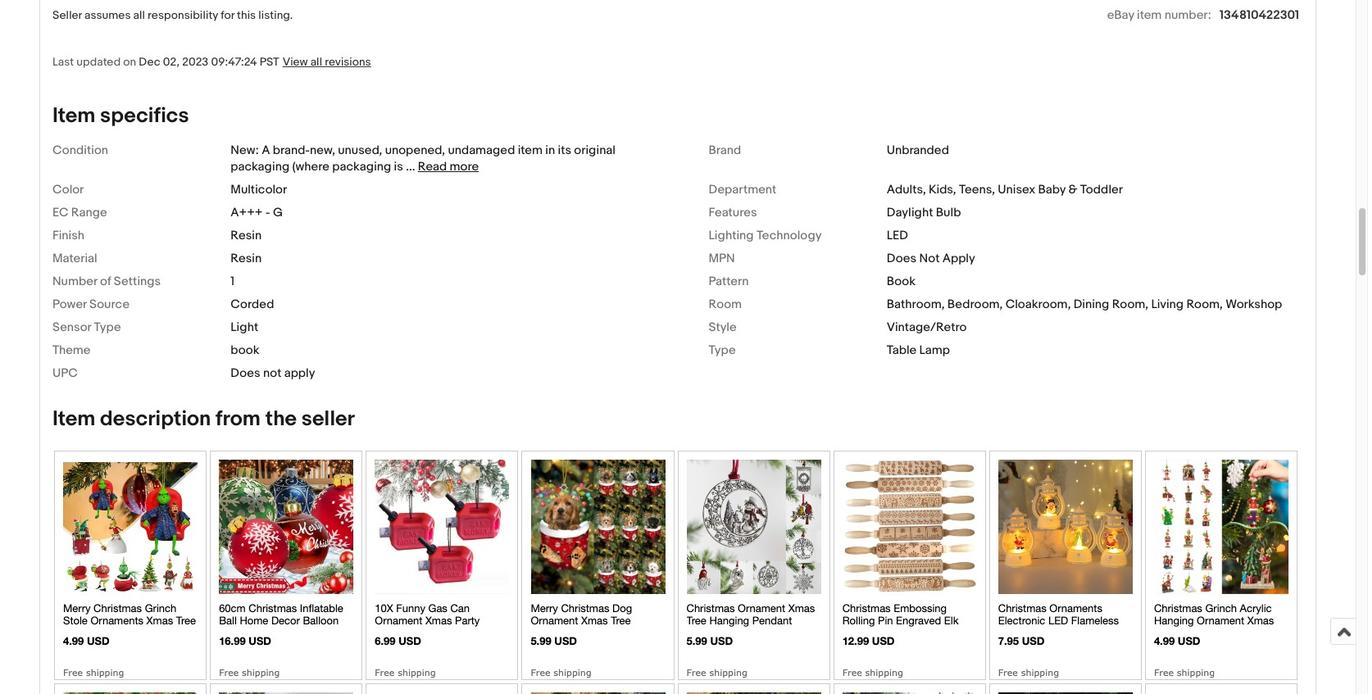 Task type: locate. For each thing, give the bounding box(es) containing it.
1 horizontal spatial type
[[709, 343, 736, 359]]

a
[[262, 143, 270, 158]]

assumes
[[84, 8, 131, 22]]

item right 'ebay'
[[1138, 8, 1162, 23]]

cloakroom,
[[1006, 297, 1071, 313]]

responsibility
[[148, 8, 218, 22]]

resin down a+++
[[231, 228, 262, 244]]

0 vertical spatial type
[[94, 320, 121, 336]]

item down upc
[[52, 407, 95, 432]]

item for item description from the seller
[[52, 407, 95, 432]]

0 vertical spatial item
[[1138, 8, 1162, 23]]

all right assumes
[[133, 8, 145, 22]]

2 packaging from the left
[[332, 159, 391, 175]]

unbranded
[[887, 143, 950, 158]]

mpn
[[709, 251, 735, 267]]

type
[[94, 320, 121, 336], [709, 343, 736, 359]]

1 room, from the left
[[1113, 297, 1149, 313]]

1 vertical spatial all
[[311, 55, 322, 69]]

brand-
[[273, 143, 310, 158]]

resin for finish
[[231, 228, 262, 244]]

0 vertical spatial does
[[887, 251, 917, 267]]

does up book
[[887, 251, 917, 267]]

1 item from the top
[[52, 104, 95, 129]]

item left the in
[[518, 143, 543, 158]]

0 horizontal spatial type
[[94, 320, 121, 336]]

the
[[265, 407, 297, 432]]

packaging down a
[[231, 159, 290, 175]]

1 vertical spatial type
[[709, 343, 736, 359]]

type down source
[[94, 320, 121, 336]]

item
[[52, 104, 95, 129], [52, 407, 95, 432]]

packaging down unused,
[[332, 159, 391, 175]]

ebay
[[1108, 8, 1135, 23]]

does for does not apply
[[231, 366, 261, 382]]

workshop
[[1226, 297, 1283, 313]]

1 horizontal spatial does
[[887, 251, 917, 267]]

sensor
[[52, 320, 91, 336]]

read
[[418, 159, 447, 175]]

baby
[[1039, 182, 1066, 198]]

item up the condition
[[52, 104, 95, 129]]

1 vertical spatial item
[[52, 407, 95, 432]]

...
[[406, 159, 415, 175]]

does down book
[[231, 366, 261, 382]]

1 vertical spatial resin
[[231, 251, 262, 267]]

a+++
[[231, 205, 263, 221]]

1 vertical spatial item
[[518, 143, 543, 158]]

0 vertical spatial all
[[133, 8, 145, 22]]

item for item specifics
[[52, 104, 95, 129]]

kids,
[[929, 182, 957, 198]]

adults, kids, teens, unisex baby & toddler
[[887, 182, 1124, 198]]

resin
[[231, 228, 262, 244], [231, 251, 262, 267]]

type down style
[[709, 343, 736, 359]]

lighting technology
[[709, 228, 822, 244]]

pst
[[260, 55, 279, 69]]

unisex
[[998, 182, 1036, 198]]

all
[[133, 8, 145, 22], [311, 55, 322, 69]]

ec range
[[52, 205, 107, 221]]

toddler
[[1081, 182, 1124, 198]]

condition
[[52, 143, 108, 158]]

on
[[123, 55, 136, 69]]

0 horizontal spatial does
[[231, 366, 261, 382]]

new: a brand-new, unused, unopened, undamaged item in its original packaging (where packaging is ...
[[231, 143, 616, 175]]

dec
[[139, 55, 160, 69]]

1 resin from the top
[[231, 228, 262, 244]]

1 horizontal spatial all
[[311, 55, 322, 69]]

book
[[887, 274, 916, 290]]

2 room, from the left
[[1187, 297, 1223, 313]]

settings
[[114, 274, 161, 290]]

material
[[52, 251, 97, 267]]

power source
[[52, 297, 130, 313]]

room, right living
[[1187, 297, 1223, 313]]

unopened,
[[385, 143, 445, 158]]

1 vertical spatial does
[[231, 366, 261, 382]]

corded
[[231, 297, 274, 313]]

0 vertical spatial resin
[[231, 228, 262, 244]]

1 horizontal spatial packaging
[[332, 159, 391, 175]]

02,
[[163, 55, 180, 69]]

&
[[1069, 182, 1078, 198]]

does not apply
[[231, 366, 315, 382]]

this
[[237, 8, 256, 22]]

specifics
[[100, 104, 189, 129]]

all right view
[[311, 55, 322, 69]]

0 vertical spatial item
[[52, 104, 95, 129]]

room, left living
[[1113, 297, 1149, 313]]

new,
[[310, 143, 335, 158]]

2 resin from the top
[[231, 251, 262, 267]]

resin up "1"
[[231, 251, 262, 267]]

0 horizontal spatial packaging
[[231, 159, 290, 175]]

daylight bulb
[[887, 205, 962, 221]]

resin for material
[[231, 251, 262, 267]]

does
[[887, 251, 917, 267], [231, 366, 261, 382]]

room,
[[1113, 297, 1149, 313], [1187, 297, 1223, 313]]

item
[[1138, 8, 1162, 23], [518, 143, 543, 158]]

1 horizontal spatial item
[[1138, 8, 1162, 23]]

teens,
[[959, 182, 996, 198]]

item specifics
[[52, 104, 189, 129]]

table lamp
[[887, 343, 950, 359]]

item description from the seller
[[52, 407, 355, 432]]

0 horizontal spatial item
[[518, 143, 543, 158]]

1 horizontal spatial room,
[[1187, 297, 1223, 313]]

seller
[[52, 8, 82, 22]]

2 item from the top
[[52, 407, 95, 432]]

0 horizontal spatial room,
[[1113, 297, 1149, 313]]

number:
[[1165, 8, 1212, 23]]



Task type: describe. For each thing, give the bounding box(es) containing it.
read more
[[418, 159, 479, 175]]

multicolor
[[231, 182, 287, 198]]

table
[[887, 343, 917, 359]]

0 horizontal spatial all
[[133, 8, 145, 22]]

unused,
[[338, 143, 382, 158]]

09:47:24
[[211, 55, 257, 69]]

its
[[558, 143, 572, 158]]

from
[[216, 407, 261, 432]]

room
[[709, 297, 742, 313]]

listing.
[[259, 8, 293, 22]]

for
[[221, 8, 235, 22]]

in
[[546, 143, 555, 158]]

light
[[231, 320, 258, 336]]

revisions
[[325, 55, 371, 69]]

number
[[52, 274, 97, 290]]

pattern
[[709, 274, 749, 290]]

apply
[[943, 251, 976, 267]]

source
[[89, 297, 130, 313]]

2023
[[182, 55, 209, 69]]

living
[[1152, 297, 1184, 313]]

of
[[100, 274, 111, 290]]

bathroom, bedroom, cloakroom, dining room, living room, workshop
[[887, 297, 1283, 313]]

134810422301
[[1220, 8, 1300, 23]]

view
[[283, 55, 308, 69]]

undamaged
[[448, 143, 515, 158]]

is
[[394, 159, 403, 175]]

theme
[[52, 343, 91, 359]]

led
[[887, 228, 909, 244]]

bedroom,
[[948, 297, 1003, 313]]

bulb
[[936, 205, 962, 221]]

brand
[[709, 143, 741, 158]]

ebay item number: 134810422301
[[1108, 8, 1300, 23]]

last
[[52, 55, 74, 69]]

does not apply
[[887, 251, 976, 267]]

-
[[266, 205, 270, 221]]

not
[[263, 366, 282, 382]]

lamp
[[920, 343, 950, 359]]

not
[[920, 251, 940, 267]]

color
[[52, 182, 84, 198]]

original
[[574, 143, 616, 158]]

(where
[[292, 159, 330, 175]]

technology
[[757, 228, 822, 244]]

style
[[709, 320, 737, 336]]

book
[[231, 343, 260, 359]]

a+++ - g
[[231, 205, 283, 221]]

features
[[709, 205, 757, 221]]

seller
[[302, 407, 355, 432]]

apply
[[284, 366, 315, 382]]

vintage/retro
[[887, 320, 967, 336]]

more
[[450, 159, 479, 175]]

description
[[100, 407, 211, 432]]

read more button
[[418, 159, 479, 175]]

seller assumes all responsibility for this listing.
[[52, 8, 293, 22]]

last updated on dec 02, 2023 09:47:24 pst view all revisions
[[52, 55, 371, 69]]

bathroom,
[[887, 297, 945, 313]]

sensor type
[[52, 320, 121, 336]]

dining
[[1074, 297, 1110, 313]]

view all revisions link
[[279, 54, 371, 70]]

g
[[273, 205, 283, 221]]

item inside new: a brand-new, unused, unopened, undamaged item in its original packaging (where packaging is ...
[[518, 143, 543, 158]]

number of settings
[[52, 274, 161, 290]]

does for does not apply
[[887, 251, 917, 267]]

new:
[[231, 143, 259, 158]]

updated
[[76, 55, 121, 69]]

upc
[[52, 366, 78, 382]]

lighting
[[709, 228, 754, 244]]

adults,
[[887, 182, 926, 198]]

power
[[52, 297, 87, 313]]

daylight
[[887, 205, 934, 221]]

finish
[[52, 228, 84, 244]]

department
[[709, 182, 777, 198]]

1 packaging from the left
[[231, 159, 290, 175]]

1
[[231, 274, 235, 290]]



Task type: vqa. For each thing, say whether or not it's contained in the screenshot.


